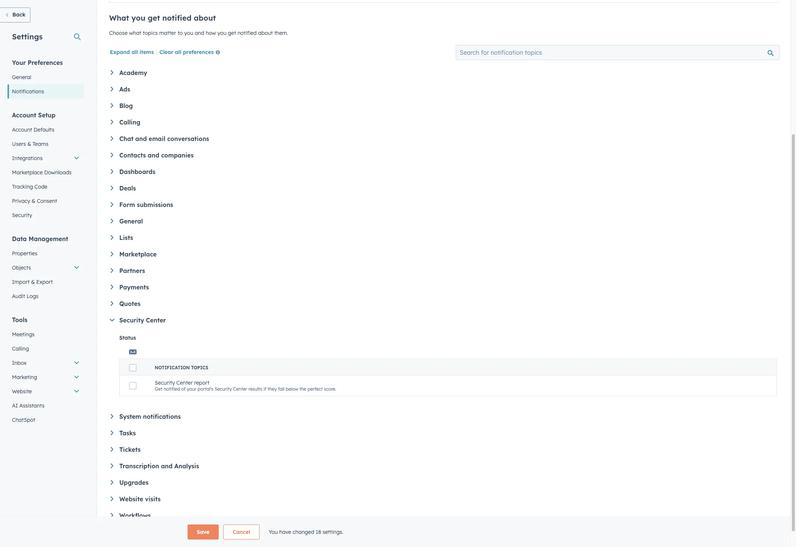 Task type: vqa. For each thing, say whether or not it's contained in the screenshot.
checkbox
no



Task type: locate. For each thing, give the bounding box(es) containing it.
caret image
[[111, 87, 113, 92], [111, 120, 113, 125], [111, 153, 113, 158], [111, 186, 113, 191], [111, 235, 113, 240], [111, 252, 113, 257], [111, 268, 113, 273], [111, 285, 113, 290], [111, 301, 113, 306], [110, 319, 115, 322], [111, 431, 113, 436], [111, 464, 113, 469], [111, 497, 113, 502], [111, 514, 113, 518]]

companies
[[161, 152, 194, 159]]

all
[[132, 49, 138, 56], [175, 49, 181, 56]]

form submissions button
[[111, 201, 777, 209]]

matter
[[159, 30, 176, 36]]

users & teams link
[[8, 137, 84, 151]]

caret image inside transcription and analysis dropdown button
[[111, 464, 113, 469]]

2 vertical spatial notified
[[164, 387, 180, 392]]

transcription and analysis button
[[111, 463, 777, 470]]

caret image inside ads dropdown button
[[111, 87, 113, 92]]

1 vertical spatial get
[[228, 30, 236, 36]]

1 horizontal spatial calling
[[119, 119, 140, 126]]

& inside 'data management' element
[[31, 279, 35, 286]]

partners button
[[111, 267, 777, 275]]

& for consent
[[32, 198, 35, 205]]

form
[[119, 201, 135, 209]]

4 caret image from the top
[[111, 169, 113, 174]]

back
[[12, 11, 25, 18]]

caret image for academy
[[111, 70, 113, 75]]

them.
[[274, 30, 288, 36]]

website down marketing
[[12, 389, 32, 395]]

export
[[36, 279, 53, 286]]

visits
[[145, 496, 161, 503]]

1 vertical spatial about
[[258, 30, 273, 36]]

0 horizontal spatial all
[[132, 49, 138, 56]]

calling up inbox
[[12, 346, 29, 352]]

0 vertical spatial &
[[27, 141, 31, 148]]

1 horizontal spatial website
[[119, 496, 143, 503]]

general
[[12, 74, 31, 81], [119, 218, 143, 225]]

security
[[12, 212, 32, 219], [119, 317, 144, 324], [155, 380, 175, 387], [215, 387, 232, 392]]

calling
[[119, 119, 140, 126], [12, 346, 29, 352]]

& right the users
[[27, 141, 31, 148]]

security for security center
[[119, 317, 144, 324]]

general down the form
[[119, 218, 143, 225]]

security inside account setup element
[[12, 212, 32, 219]]

1 account from the top
[[12, 111, 36, 119]]

lists
[[119, 234, 133, 242]]

caret image inside general dropdown button
[[111, 219, 113, 224]]

2 all from the left
[[175, 49, 181, 56]]

below
[[286, 387, 298, 392]]

caret image inside contacts and companies dropdown button
[[111, 153, 113, 158]]

ai assistants link
[[8, 399, 84, 413]]

users
[[12, 141, 26, 148]]

you
[[132, 13, 145, 23], [184, 30, 193, 36], [217, 30, 227, 36]]

1 horizontal spatial topics
[[191, 365, 208, 371]]

account for account defaults
[[12, 127, 32, 133]]

caret image for deals
[[111, 186, 113, 191]]

audit logs link
[[8, 289, 84, 304]]

marketplace inside marketplace downloads link
[[12, 169, 43, 176]]

defaults
[[34, 127, 54, 133]]

8 caret image from the top
[[111, 447, 113, 452]]

notification
[[155, 365, 190, 371]]

tickets button
[[111, 446, 777, 454]]

7 caret image from the top
[[111, 414, 113, 419]]

marketplace down the integrations
[[12, 169, 43, 176]]

transcription
[[119, 463, 159, 470]]

caret image inside tickets dropdown button
[[111, 447, 113, 452]]

caret image inside chat and email conversations 'dropdown button'
[[111, 136, 113, 141]]

notified left them.
[[238, 30, 257, 36]]

0 horizontal spatial get
[[148, 13, 160, 23]]

status
[[119, 335, 136, 342]]

1 caret image from the top
[[111, 70, 113, 75]]

and left analysis
[[161, 463, 173, 470]]

you right to in the top left of the page
[[184, 30, 193, 36]]

account up account defaults
[[12, 111, 36, 119]]

topics up report
[[191, 365, 208, 371]]

system notifications button
[[111, 413, 777, 421]]

calling inside the calling link
[[12, 346, 29, 352]]

0 vertical spatial general
[[12, 74, 31, 81]]

0 horizontal spatial topics
[[143, 30, 158, 36]]

caret image inside security center dropdown button
[[110, 319, 115, 322]]

center
[[146, 317, 166, 324], [176, 380, 193, 387], [233, 387, 247, 392]]

0 horizontal spatial center
[[146, 317, 166, 324]]

2 horizontal spatial center
[[233, 387, 247, 392]]

account
[[12, 111, 36, 119], [12, 127, 32, 133]]

security down privacy
[[12, 212, 32, 219]]

1 horizontal spatial center
[[176, 380, 193, 387]]

2 vertical spatial &
[[31, 279, 35, 286]]

1 vertical spatial &
[[32, 198, 35, 205]]

topics
[[143, 30, 158, 36], [191, 365, 208, 371]]

1 vertical spatial marketplace
[[119, 251, 157, 258]]

settings
[[12, 32, 43, 41]]

5 caret image from the top
[[111, 202, 113, 207]]

choose what topics matter to you and how you get notified about them.
[[109, 30, 288, 36]]

conversations
[[167, 135, 209, 143]]

workflows
[[119, 512, 151, 520]]

1 vertical spatial account
[[12, 127, 32, 133]]

security down quotes
[[119, 317, 144, 324]]

1 horizontal spatial about
[[258, 30, 273, 36]]

email
[[149, 135, 165, 143]]

0 vertical spatial account
[[12, 111, 36, 119]]

portal's
[[198, 387, 214, 392]]

1 vertical spatial calling
[[12, 346, 29, 352]]

your preferences
[[12, 59, 63, 66]]

import & export
[[12, 279, 53, 286]]

website for website visits
[[119, 496, 143, 503]]

quotes button
[[111, 300, 777, 308]]

privacy & consent link
[[8, 194, 84, 208]]

3 caret image from the top
[[111, 136, 113, 141]]

get
[[148, 13, 160, 23], [228, 30, 236, 36]]

and down email
[[148, 152, 159, 159]]

18
[[316, 529, 321, 536]]

tracking code
[[12, 184, 47, 190]]

your
[[12, 59, 26, 66]]

transcription and analysis
[[119, 463, 199, 470]]

if
[[264, 387, 267, 392]]

analysis
[[174, 463, 199, 470]]

caret image
[[111, 70, 113, 75], [111, 103, 113, 108], [111, 136, 113, 141], [111, 169, 113, 174], [111, 202, 113, 207], [111, 219, 113, 224], [111, 414, 113, 419], [111, 447, 113, 452], [111, 481, 113, 485]]

chat
[[119, 135, 134, 143]]

and for contacts and companies
[[148, 152, 159, 159]]

and right chat
[[135, 135, 147, 143]]

general inside your preferences element
[[12, 74, 31, 81]]

caret image inside marketplace dropdown button
[[111, 252, 113, 257]]

your preferences element
[[8, 59, 84, 99]]

caret image inside partners dropdown button
[[111, 268, 113, 273]]

caret image inside quotes dropdown button
[[111, 301, 113, 306]]

about up the how
[[194, 13, 216, 23]]

caret image inside website visits dropdown button
[[111, 497, 113, 502]]

account up the users
[[12, 127, 32, 133]]

notifications link
[[8, 84, 84, 99]]

all left items
[[132, 49, 138, 56]]

website
[[12, 389, 32, 395], [119, 496, 143, 503]]

& left export
[[31, 279, 35, 286]]

marketplace for marketplace
[[119, 251, 157, 258]]

what
[[109, 13, 129, 23]]

workflows button
[[111, 512, 777, 520]]

account defaults
[[12, 127, 54, 133]]

clear
[[160, 49, 173, 56]]

caret image for blog
[[111, 103, 113, 108]]

0 vertical spatial topics
[[143, 30, 158, 36]]

notified up to in the top left of the page
[[162, 13, 192, 23]]

caret image inside the academy dropdown button
[[111, 70, 113, 75]]

marketing
[[12, 374, 37, 381]]

you right the how
[[217, 30, 227, 36]]

0 vertical spatial about
[[194, 13, 216, 23]]

0 vertical spatial calling
[[119, 119, 140, 126]]

caret image inside tasks dropdown button
[[111, 431, 113, 436]]

all for expand
[[132, 49, 138, 56]]

1 all from the left
[[132, 49, 138, 56]]

1 vertical spatial general
[[119, 218, 143, 225]]

& for export
[[31, 279, 35, 286]]

2 account from the top
[[12, 127, 32, 133]]

6 caret image from the top
[[111, 219, 113, 224]]

2 caret image from the top
[[111, 103, 113, 108]]

1 horizontal spatial marketplace
[[119, 251, 157, 258]]

caret image for transcription and analysis
[[111, 464, 113, 469]]

data
[[12, 235, 27, 243]]

your
[[187, 387, 196, 392]]

account setup
[[12, 111, 55, 119]]

system notifications
[[119, 413, 181, 421]]

calling up chat
[[119, 119, 140, 126]]

caret image for calling
[[111, 120, 113, 125]]

center for security center
[[146, 317, 166, 324]]

caret image for quotes
[[111, 301, 113, 306]]

blog button
[[111, 102, 777, 110]]

caret image for tickets
[[111, 447, 113, 452]]

&
[[27, 141, 31, 148], [32, 198, 35, 205], [31, 279, 35, 286]]

preferences
[[183, 49, 214, 56]]

tracking
[[12, 184, 33, 190]]

general down your
[[12, 74, 31, 81]]

security link
[[8, 208, 84, 223]]

about left them.
[[258, 30, 273, 36]]

0 horizontal spatial general
[[12, 74, 31, 81]]

caret image inside the lists dropdown button
[[111, 235, 113, 240]]

have
[[279, 529, 291, 536]]

caret image inside calling dropdown button
[[111, 120, 113, 125]]

about
[[194, 13, 216, 23], [258, 30, 273, 36]]

website down 'upgrades'
[[119, 496, 143, 503]]

audit logs
[[12, 293, 38, 300]]

privacy
[[12, 198, 30, 205]]

inbox
[[12, 360, 27, 367]]

you up what
[[132, 13, 145, 23]]

caret image inside dashboards dropdown button
[[111, 169, 113, 174]]

settings.
[[323, 529, 344, 536]]

security down notification
[[155, 380, 175, 387]]

0 vertical spatial get
[[148, 13, 160, 23]]

0 vertical spatial website
[[12, 389, 32, 395]]

caret image inside form submissions dropdown button
[[111, 202, 113, 207]]

get up matter
[[148, 13, 160, 23]]

caret image inside blog dropdown button
[[111, 103, 113, 108]]

get right the how
[[228, 30, 236, 36]]

1 vertical spatial notified
[[238, 30, 257, 36]]

0 vertical spatial marketplace
[[12, 169, 43, 176]]

caret image for general
[[111, 219, 113, 224]]

all inside button
[[175, 49, 181, 56]]

1 vertical spatial website
[[119, 496, 143, 503]]

9 caret image from the top
[[111, 481, 113, 485]]

& right privacy
[[32, 198, 35, 205]]

and for transcription and analysis
[[161, 463, 173, 470]]

fall
[[278, 387, 285, 392]]

tasks button
[[111, 430, 777, 437]]

caret image inside the system notifications "dropdown button"
[[111, 414, 113, 419]]

marketplace up "partners"
[[119, 251, 157, 258]]

marketplace for marketplace downloads
[[12, 169, 43, 176]]

1 horizontal spatial all
[[175, 49, 181, 56]]

caret image for chat and email conversations
[[111, 136, 113, 141]]

caret image inside payments dropdown button
[[111, 285, 113, 290]]

marketplace downloads
[[12, 169, 72, 176]]

topics right what
[[143, 30, 158, 36]]

0 horizontal spatial website
[[12, 389, 32, 395]]

notified left of
[[164, 387, 180, 392]]

0 horizontal spatial marketplace
[[12, 169, 43, 176]]

caret image for system notifications
[[111, 414, 113, 419]]

caret image for upgrades
[[111, 481, 113, 485]]

chatspot
[[12, 417, 35, 424]]

teams
[[33, 141, 48, 148]]

marketing button
[[8, 371, 84, 385]]

0 horizontal spatial calling
[[12, 346, 29, 352]]

and
[[195, 30, 204, 36], [135, 135, 147, 143], [148, 152, 159, 159], [161, 463, 173, 470]]

caret image inside deals dropdown button
[[111, 186, 113, 191]]

Search for notification topics search field
[[456, 45, 780, 60]]

data management element
[[8, 235, 84, 304]]

marketplace downloads link
[[8, 166, 84, 180]]

caret image inside upgrades dropdown button
[[111, 481, 113, 485]]

save
[[197, 529, 210, 536]]

caret image for workflows
[[111, 514, 113, 518]]

website visits
[[119, 496, 161, 503]]

website inside website button
[[12, 389, 32, 395]]

changed
[[293, 529, 314, 536]]

0 horizontal spatial about
[[194, 13, 216, 23]]

all right clear on the top of the page
[[175, 49, 181, 56]]

0 vertical spatial notified
[[162, 13, 192, 23]]

caret image for form submissions
[[111, 202, 113, 207]]

consent
[[37, 198, 57, 205]]

caret image inside workflows dropdown button
[[111, 514, 113, 518]]

1 horizontal spatial general
[[119, 218, 143, 225]]

security for security
[[12, 212, 32, 219]]



Task type: describe. For each thing, give the bounding box(es) containing it.
dashboards button
[[111, 168, 777, 176]]

caret image for dashboards
[[111, 169, 113, 174]]

deals button
[[111, 185, 777, 192]]

inbox button
[[8, 356, 84, 371]]

caret image for contacts and companies
[[111, 153, 113, 158]]

what
[[129, 30, 141, 36]]

calling button
[[111, 119, 777, 126]]

security right portal's
[[215, 387, 232, 392]]

website button
[[8, 385, 84, 399]]

1 vertical spatial topics
[[191, 365, 208, 371]]

lists button
[[111, 234, 777, 242]]

caret image for lists
[[111, 235, 113, 240]]

& for teams
[[27, 141, 31, 148]]

caret image for tasks
[[111, 431, 113, 436]]

downloads
[[44, 169, 72, 176]]

academy button
[[111, 69, 777, 77]]

meetings
[[12, 331, 35, 338]]

account for account setup
[[12, 111, 36, 119]]

and left the how
[[195, 30, 204, 36]]

submissions
[[137, 201, 173, 209]]

integrations
[[12, 155, 43, 162]]

management
[[29, 235, 68, 243]]

caret image for security center
[[110, 319, 115, 322]]

properties
[[12, 250, 37, 257]]

1 horizontal spatial you
[[184, 30, 193, 36]]

quotes
[[119, 300, 141, 308]]

chat and email conversations
[[119, 135, 209, 143]]

contacts and companies button
[[111, 152, 777, 159]]

meetings link
[[8, 328, 84, 342]]

deals
[[119, 185, 136, 192]]

calling link
[[8, 342, 84, 356]]

security center button
[[110, 317, 777, 324]]

privacy & consent
[[12, 198, 57, 205]]

general button
[[111, 218, 777, 225]]

1 horizontal spatial get
[[228, 30, 236, 36]]

caret image for payments
[[111, 285, 113, 290]]

of
[[181, 387, 186, 392]]

objects button
[[8, 261, 84, 275]]

account setup element
[[8, 111, 84, 223]]

0 horizontal spatial you
[[132, 13, 145, 23]]

website for website
[[12, 389, 32, 395]]

account defaults link
[[8, 123, 84, 137]]

cancel button
[[223, 525, 260, 540]]

general link
[[8, 70, 84, 84]]

ai assistants
[[12, 403, 45, 410]]

import & export link
[[8, 275, 84, 289]]

marketplace button
[[111, 251, 777, 258]]

chatspot link
[[8, 413, 84, 428]]

assistants
[[19, 403, 45, 410]]

tracking code link
[[8, 180, 84, 194]]

academy
[[119, 69, 147, 77]]

form submissions
[[119, 201, 173, 209]]

and for chat and email conversations
[[135, 135, 147, 143]]

upgrades
[[119, 479, 149, 487]]

caret image for website visits
[[111, 497, 113, 502]]

caret image for ads
[[111, 87, 113, 92]]

blog
[[119, 102, 133, 110]]

center for security center report get notified of your portal's security center results if they fall below the perfect score.
[[176, 380, 193, 387]]

get
[[155, 387, 162, 392]]

save button
[[188, 525, 219, 540]]

tasks
[[119, 430, 136, 437]]

notification topics
[[155, 365, 208, 371]]

score.
[[324, 387, 337, 392]]

items
[[140, 49, 154, 56]]

audit
[[12, 293, 25, 300]]

choose
[[109, 30, 128, 36]]

report
[[194, 380, 210, 387]]

security center report get notified of your portal's security center results if they fall below the perfect score.
[[155, 380, 337, 392]]

security center
[[119, 317, 166, 324]]

they
[[268, 387, 277, 392]]

partners
[[119, 267, 145, 275]]

notifications
[[143, 413, 181, 421]]

2 horizontal spatial you
[[217, 30, 227, 36]]

all for clear
[[175, 49, 181, 56]]

setup
[[38, 111, 55, 119]]

ads
[[119, 86, 130, 93]]

to
[[178, 30, 183, 36]]

payments
[[119, 284, 149, 291]]

caret image for partners
[[111, 268, 113, 273]]

expand all items
[[110, 49, 154, 56]]

chat and email conversations button
[[111, 135, 777, 143]]

clear all preferences
[[160, 49, 214, 56]]

caret image for marketplace
[[111, 252, 113, 257]]

ai
[[12, 403, 18, 410]]

security for security center report get notified of your portal's security center results if they fall below the perfect score.
[[155, 380, 175, 387]]

notifications
[[12, 88, 44, 95]]

you
[[269, 529, 278, 536]]

clear all preferences button
[[160, 48, 223, 57]]

what you get notified about
[[109, 13, 216, 23]]

tools element
[[8, 316, 84, 428]]

users & teams
[[12, 141, 48, 148]]

notified inside security center report get notified of your portal's security center results if they fall below the perfect score.
[[164, 387, 180, 392]]

you have changed 18 settings.
[[269, 529, 344, 536]]

import
[[12, 279, 30, 286]]

expand all items button
[[110, 49, 154, 56]]

preferences
[[28, 59, 63, 66]]

results
[[249, 387, 262, 392]]

how
[[206, 30, 216, 36]]



